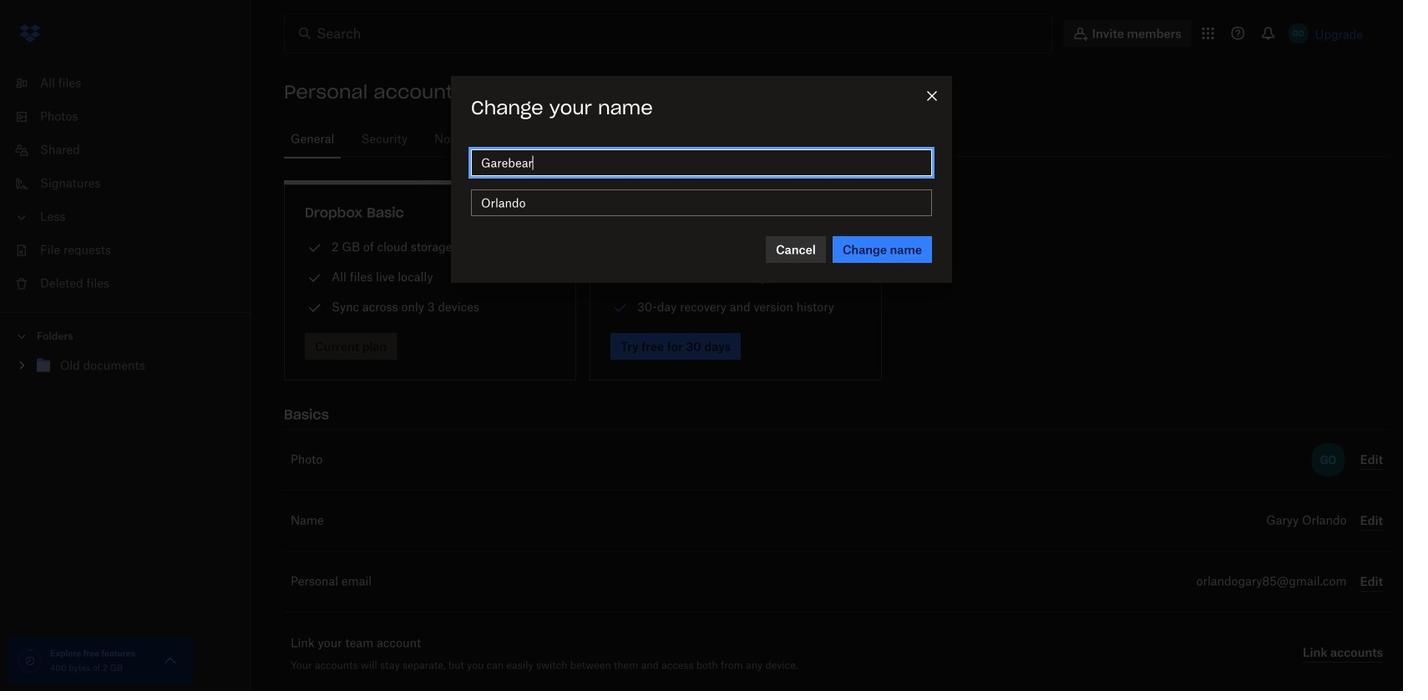 Task type: locate. For each thing, give the bounding box(es) containing it.
list
[[0, 57, 251, 312]]

Last name text field
[[481, 194, 922, 212]]

recommended image
[[611, 268, 631, 288]]

tab list
[[284, 117, 1390, 160]]

less image
[[13, 209, 30, 226]]

dialog
[[451, 76, 952, 283]]



Task type: vqa. For each thing, say whether or not it's contained in the screenshot.
'menu'
no



Task type: describe. For each thing, give the bounding box(es) containing it.
recommended image
[[611, 298, 631, 318]]

dropbox image
[[13, 17, 47, 50]]

First name text field
[[481, 154, 922, 172]]



